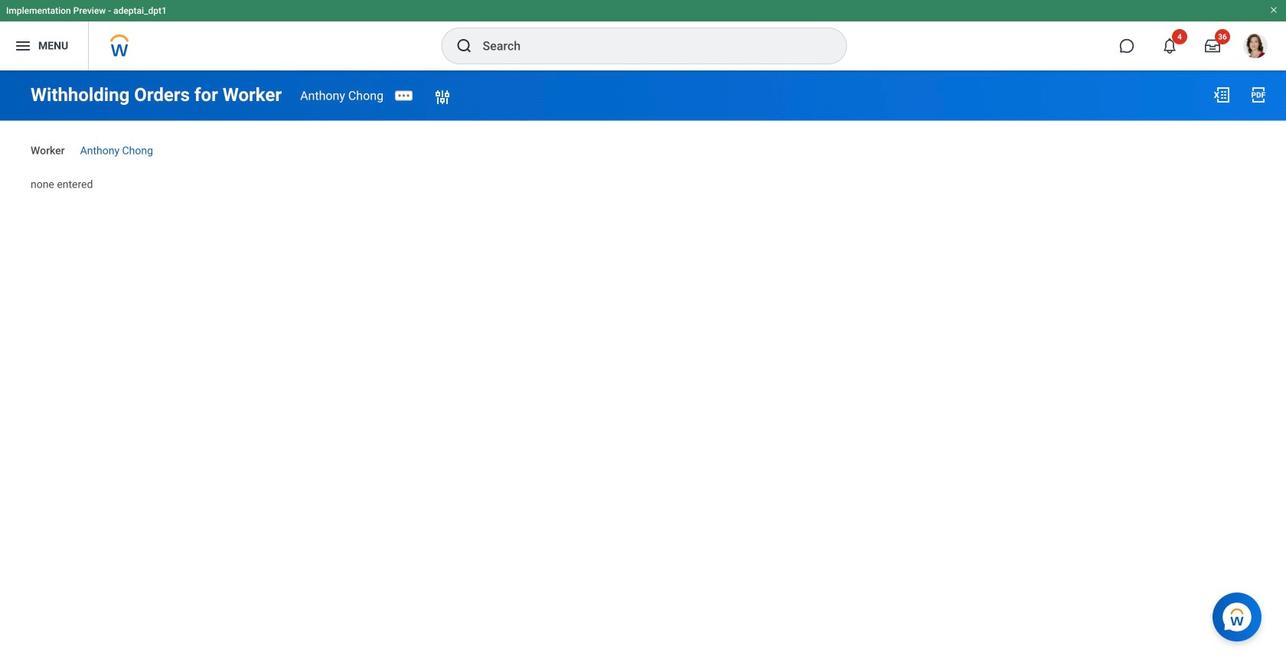 Task type: describe. For each thing, give the bounding box(es) containing it.
change selection image
[[433, 88, 452, 106]]

inbox large image
[[1205, 38, 1220, 54]]

notifications large image
[[1162, 38, 1177, 54]]

search image
[[455, 37, 474, 55]]

justify image
[[14, 37, 32, 55]]



Task type: locate. For each thing, give the bounding box(es) containing it.
profile logan mcneil image
[[1243, 34, 1268, 61]]

Search Workday  search field
[[483, 29, 815, 63]]

close environment banner image
[[1269, 5, 1279, 15]]

export to excel image
[[1213, 86, 1231, 104]]

view printable version (pdf) image
[[1249, 86, 1268, 104]]

main content
[[0, 70, 1286, 205]]

banner
[[0, 0, 1286, 70]]



Task type: vqa. For each thing, say whether or not it's contained in the screenshot.
banner
yes



